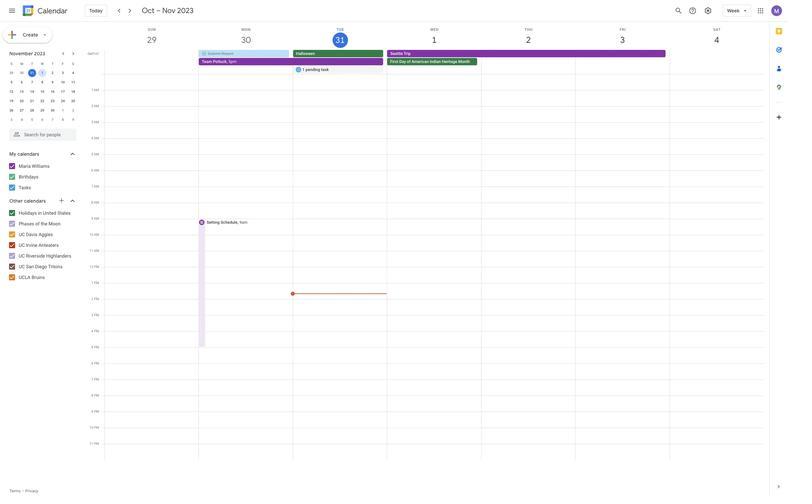 Task type: vqa. For each thing, say whether or not it's contained in the screenshot.
the 23
yes



Task type: describe. For each thing, give the bounding box(es) containing it.
row containing 26
[[6, 106, 78, 115]]

15
[[40, 90, 44, 93]]

holidays in united states
[[19, 210, 71, 216]]

1 inside cell
[[41, 71, 43, 75]]

uc davis aggies
[[19, 232, 53, 237]]

11 element
[[69, 78, 77, 86]]

17 element
[[59, 88, 67, 96]]

december 4 element
[[18, 116, 26, 124]]

10 for 10 am
[[89, 233, 93, 236]]

williams
[[32, 163, 50, 169]]

first
[[391, 59, 399, 64]]

seattle trip first day of american indian heritage month
[[391, 51, 470, 64]]

pm for 2 pm
[[94, 297, 99, 301]]

30 for 30 element in the left top of the page
[[51, 109, 55, 112]]

sat
[[714, 27, 721, 32]]

my calendars
[[9, 151, 39, 157]]

2 s from the left
[[72, 62, 74, 65]]

submit report button
[[199, 50, 289, 57]]

8 pm
[[91, 394, 99, 397]]

pm for 11 pm
[[94, 442, 99, 446]]

am for 8 am
[[94, 201, 99, 204]]

4 pm
[[91, 329, 99, 333]]

7 down october 31, today element
[[31, 80, 33, 84]]

2 for "december 2" element
[[72, 109, 74, 112]]

maria
[[19, 163, 31, 169]]

ucla
[[19, 275, 30, 280]]

uc for uc davis aggies
[[19, 232, 25, 237]]

december 7 element
[[49, 116, 57, 124]]

12 element
[[7, 88, 16, 96]]

5pm
[[229, 59, 237, 64]]

1 for 1 pm
[[91, 281, 93, 285]]

8 down 1 cell
[[41, 80, 43, 84]]

terms
[[9, 489, 21, 493]]

1 inside wed 1
[[432, 35, 437, 46]]

am for 3 am
[[94, 120, 99, 124]]

18
[[71, 90, 75, 93]]

team
[[202, 59, 212, 64]]

today button
[[85, 3, 107, 19]]

2 inside thu 2
[[526, 35, 531, 46]]

19 element
[[7, 97, 16, 105]]

29 element
[[38, 107, 46, 115]]

november
[[9, 51, 33, 57]]

setting schedule , 9am
[[207, 220, 248, 225]]

4 am
[[91, 136, 99, 140]]

other calendars button
[[1, 196, 83, 206]]

1 pm
[[91, 281, 99, 285]]

12 for 12
[[10, 90, 13, 93]]

7 for december 7 element
[[52, 118, 54, 122]]

11 for 11 pm
[[90, 442, 93, 446]]

11 am
[[89, 249, 99, 253]]

anteaters
[[39, 243, 59, 248]]

6 for 6 pm
[[91, 361, 93, 365]]

american
[[412, 59, 429, 64]]

3 down f
[[62, 71, 64, 75]]

indian
[[430, 59, 441, 64]]

10 pm
[[90, 426, 99, 429]]

fri
[[620, 27, 627, 32]]

30 link
[[239, 32, 254, 48]]

2 right 1 cell
[[52, 71, 54, 75]]

w
[[41, 62, 44, 65]]

13
[[20, 90, 24, 93]]

tue 31
[[335, 27, 345, 46]]

bruins
[[32, 275, 45, 280]]

5 down october 29 element
[[11, 80, 12, 84]]

calendar element
[[21, 4, 68, 19]]

10 am
[[89, 233, 99, 236]]

tasks
[[19, 185, 31, 190]]

cell containing submit report
[[199, 50, 388, 74]]

riverside
[[26, 253, 45, 259]]

october 31, today element
[[28, 69, 36, 77]]

privacy
[[25, 489, 38, 493]]

8 for december 8 element
[[62, 118, 64, 122]]

3 inside the fri 3
[[621, 35, 625, 46]]

9am
[[240, 220, 248, 225]]

7 for 7 am
[[91, 185, 93, 188]]

24 element
[[59, 97, 67, 105]]

9 for december 9 element
[[72, 118, 74, 122]]

week
[[728, 8, 740, 14]]

gmt-
[[88, 52, 95, 56]]

the
[[41, 221, 47, 226]]

11 for 11
[[71, 80, 75, 84]]

heritage
[[442, 59, 458, 64]]

task
[[321, 67, 329, 72]]

states
[[57, 210, 71, 216]]

25
[[71, 99, 75, 103]]

4 up 11 element
[[72, 71, 74, 75]]

calendars for other calendars
[[24, 198, 46, 204]]

am for 9 am
[[94, 217, 99, 220]]

cell containing setting schedule
[[198, 74, 293, 460]]

sat 4
[[714, 27, 721, 46]]

phases
[[19, 221, 34, 226]]

2 link
[[521, 32, 537, 48]]

1 am
[[91, 88, 99, 92]]

, for potluck
[[227, 59, 228, 64]]

day
[[400, 59, 406, 64]]

26 element
[[7, 107, 16, 115]]

29 for october 29 element
[[10, 71, 13, 75]]

calendars for my calendars
[[17, 151, 39, 157]]

– for oct
[[156, 6, 161, 15]]

december 2 element
[[69, 107, 77, 115]]

row containing 19
[[6, 96, 78, 106]]

4 inside sat 4
[[715, 35, 720, 46]]

row containing submit report
[[102, 50, 770, 74]]

15 element
[[38, 88, 46, 96]]

add other calendars image
[[58, 197, 65, 204]]

december 6 element
[[38, 116, 46, 124]]

terms – privacy
[[9, 489, 38, 493]]

30 for october 30 "element"
[[20, 71, 24, 75]]

f
[[62, 62, 64, 65]]

create button
[[3, 27, 52, 43]]

oct – nov 2023
[[142, 6, 194, 15]]

trip
[[404, 51, 411, 56]]

12 pm
[[90, 265, 99, 269]]

pm for 5 pm
[[94, 345, 99, 349]]

phases of the moon
[[19, 221, 61, 226]]

8 for 8 am
[[91, 201, 93, 204]]

27
[[20, 109, 24, 112]]

december 3 element
[[7, 116, 16, 124]]

submit
[[208, 51, 221, 56]]

pm for 6 pm
[[94, 361, 99, 365]]

1 pending task
[[303, 67, 329, 72]]

my calendars list
[[1, 161, 83, 193]]

9 for 9 pm
[[91, 410, 93, 413]]

m
[[20, 62, 23, 65]]

6 down october 30 "element"
[[21, 80, 23, 84]]

fri 3
[[620, 27, 627, 46]]

28 element
[[28, 107, 36, 115]]

7 am
[[91, 185, 99, 188]]

row containing 5
[[6, 78, 78, 87]]

row containing 29
[[6, 68, 78, 78]]

pm for 7 pm
[[94, 378, 99, 381]]

uc for uc riverside highlanders
[[19, 253, 25, 259]]

davis
[[26, 232, 37, 237]]

3 am
[[91, 120, 99, 124]]

report
[[222, 51, 234, 56]]

december 8 element
[[59, 116, 67, 124]]

am for 7 am
[[94, 185, 99, 188]]

9 am
[[91, 217, 99, 220]]

main drawer image
[[8, 7, 16, 15]]

sun
[[148, 27, 156, 32]]

halloween button
[[293, 50, 384, 57]]

san
[[26, 264, 34, 269]]

pm for 12 pm
[[94, 265, 99, 269]]

4 for 4 pm
[[91, 329, 93, 333]]

calendar
[[38, 6, 68, 16]]

am for 6 am
[[94, 168, 99, 172]]

am for 1 am
[[94, 88, 99, 92]]

16 element
[[49, 88, 57, 96]]

3 for 3 pm
[[91, 313, 93, 317]]

11 pm
[[90, 442, 99, 446]]

grid containing 29
[[86, 22, 770, 496]]

october 29 element
[[7, 69, 16, 77]]



Task type: locate. For each thing, give the bounding box(es) containing it.
4 link
[[710, 32, 725, 48]]

tab list
[[770, 22, 789, 477]]

30 inside "element"
[[20, 71, 24, 75]]

18 element
[[69, 88, 77, 96]]

1 horizontal spatial t
[[52, 62, 54, 65]]

sun 29
[[147, 27, 156, 46]]

row containing 12
[[6, 87, 78, 96]]

– for terms
[[22, 489, 24, 493]]

am for 10 am
[[94, 233, 99, 236]]

am for 11 am
[[94, 249, 99, 253]]

calendars up maria
[[17, 151, 39, 157]]

29 link
[[144, 32, 160, 48]]

pm down 5 pm
[[94, 361, 99, 365]]

0 vertical spatial 2023
[[177, 6, 194, 15]]

am down the 7 am
[[94, 201, 99, 204]]

submit report
[[208, 51, 234, 56]]

uc
[[19, 232, 25, 237], [19, 243, 25, 248], [19, 253, 25, 259], [19, 264, 25, 269]]

10 for 10
[[61, 80, 65, 84]]

31 link
[[333, 32, 348, 48]]

gmt-07
[[88, 52, 99, 56]]

5 down 28 element
[[31, 118, 33, 122]]

7 pm from the top
[[94, 361, 99, 365]]

4
[[715, 35, 720, 46], [72, 71, 74, 75], [21, 118, 23, 122], [91, 136, 93, 140], [91, 329, 93, 333]]

6 down 29 element
[[41, 118, 43, 122]]

pm down 9 pm
[[94, 426, 99, 429]]

of inside other calendars list
[[35, 221, 40, 226]]

1 am from the top
[[94, 88, 99, 92]]

1 vertical spatial ,
[[238, 220, 239, 225]]

cell containing seattle trip
[[388, 50, 670, 74]]

29 down sun
[[147, 35, 156, 46]]

11 down 10 pm
[[90, 442, 93, 446]]

2 vertical spatial 30
[[51, 109, 55, 112]]

26
[[10, 109, 13, 112]]

2 vertical spatial 10
[[90, 426, 93, 429]]

diego
[[35, 264, 47, 269]]

9 down "december 2" element
[[72, 118, 74, 122]]

today
[[89, 8, 103, 14]]

3 down 26 element
[[11, 118, 12, 122]]

1 cell
[[37, 68, 48, 78]]

11 am from the top
[[94, 249, 99, 253]]

0 horizontal spatial s
[[10, 62, 13, 65]]

22
[[40, 99, 44, 103]]

5 for 5 am
[[91, 152, 93, 156]]

1 horizontal spatial 12
[[90, 265, 93, 269]]

0 vertical spatial 30
[[241, 35, 251, 46]]

3 pm
[[91, 313, 99, 317]]

1 t from the left
[[31, 62, 33, 65]]

november 2023 grid
[[6, 59, 78, 125]]

4 am from the top
[[94, 136, 99, 140]]

5 am
[[91, 152, 99, 156]]

2 am
[[91, 104, 99, 108]]

1 for 1 pending task
[[303, 67, 305, 72]]

0 horizontal spatial 31
[[30, 71, 34, 75]]

12 down 11 am at the bottom left of the page
[[90, 265, 93, 269]]

9 up 16 at left top
[[52, 80, 54, 84]]

calendars inside "dropdown button"
[[24, 198, 46, 204]]

other calendars
[[9, 198, 46, 204]]

am up 2 am
[[94, 88, 99, 92]]

0 vertical spatial of
[[407, 59, 411, 64]]

– right terms link
[[22, 489, 24, 493]]

14
[[30, 90, 34, 93]]

11 down 10 am
[[89, 249, 93, 253]]

5 for 5 pm
[[91, 345, 93, 349]]

row containing setting schedule
[[102, 74, 765, 460]]

2 pm from the top
[[94, 281, 99, 285]]

13 element
[[18, 88, 26, 96]]

8 pm from the top
[[94, 378, 99, 381]]

2 down thu
[[526, 35, 531, 46]]

uc for uc san diego tritons
[[19, 264, 25, 269]]

0 vertical spatial 11
[[71, 80, 75, 84]]

28
[[30, 109, 34, 112]]

9 up 10 am
[[91, 217, 93, 220]]

2 down the 25 element
[[72, 109, 74, 112]]

11 inside row
[[71, 80, 75, 84]]

7 down 6 pm
[[91, 378, 93, 381]]

30 down 23 'element'
[[51, 109, 55, 112]]

0 horizontal spatial 12
[[10, 90, 13, 93]]

1 vertical spatial of
[[35, 221, 40, 226]]

17
[[61, 90, 65, 93]]

7 down 30 element in the left top of the page
[[52, 118, 54, 122]]

5 up 6 pm
[[91, 345, 93, 349]]

thu 2
[[525, 27, 533, 46]]

31 cell
[[27, 68, 37, 78]]

team potluck , 5pm
[[202, 59, 237, 64]]

0 vertical spatial 29
[[147, 35, 156, 46]]

cell containing halloween
[[293, 50, 388, 74]]

calendars up in
[[24, 198, 46, 204]]

20 element
[[18, 97, 26, 105]]

pm down 6 pm
[[94, 378, 99, 381]]

1 for 1 am
[[91, 88, 93, 92]]

6 am from the top
[[94, 168, 99, 172]]

5 am from the top
[[94, 152, 99, 156]]

0 horizontal spatial ,
[[227, 59, 228, 64]]

grid
[[86, 22, 770, 496]]

10 up 11 am at the bottom left of the page
[[89, 233, 93, 236]]

, left "9am"
[[238, 220, 239, 225]]

30 inside mon 30
[[241, 35, 251, 46]]

Search for people text field
[[13, 129, 72, 141]]

4 up 5 pm
[[91, 329, 93, 333]]

pm for 9 pm
[[94, 410, 99, 413]]

t
[[31, 62, 33, 65], [52, 62, 54, 65]]

1
[[432, 35, 437, 46], [303, 67, 305, 72], [41, 71, 43, 75], [91, 88, 93, 92], [62, 109, 64, 112], [91, 281, 93, 285]]

, left 5pm
[[227, 59, 228, 64]]

8 down december 1 element
[[62, 118, 64, 122]]

setting
[[207, 220, 220, 225]]

my
[[9, 151, 16, 157]]

1 vertical spatial 29
[[10, 71, 13, 75]]

united
[[43, 210, 56, 216]]

tue
[[337, 27, 344, 32]]

highlanders
[[46, 253, 71, 259]]

maria williams
[[19, 163, 50, 169]]

aggies
[[39, 232, 53, 237]]

halloween
[[296, 51, 315, 56]]

create
[[23, 32, 38, 38]]

29 left october 30 "element"
[[10, 71, 13, 75]]

5 pm from the top
[[94, 329, 99, 333]]

4 down sat
[[715, 35, 720, 46]]

1 horizontal spatial 29
[[40, 109, 44, 112]]

0 vertical spatial 12
[[10, 90, 13, 93]]

1 link
[[427, 32, 442, 48]]

6 down 5 am
[[91, 168, 93, 172]]

6 down 5 pm
[[91, 361, 93, 365]]

30 down m
[[20, 71, 24, 75]]

4 up 5 am
[[91, 136, 93, 140]]

irvine
[[26, 243, 37, 248]]

0 vertical spatial calendars
[[17, 151, 39, 157]]

3 for december 3 element on the left of the page
[[11, 118, 12, 122]]

s right f
[[72, 62, 74, 65]]

1 s from the left
[[10, 62, 13, 65]]

31 right october 30 "element"
[[30, 71, 34, 75]]

2
[[526, 35, 531, 46], [52, 71, 54, 75], [91, 104, 93, 108], [72, 109, 74, 112], [91, 297, 93, 301]]

29 inside grid
[[147, 35, 156, 46]]

am for 2 am
[[94, 104, 99, 108]]

am down the 9 am
[[94, 233, 99, 236]]

8 am
[[91, 201, 99, 204]]

4 uc from the top
[[19, 264, 25, 269]]

4 pm from the top
[[94, 313, 99, 317]]

27 element
[[18, 107, 26, 115]]

10 up 17
[[61, 80, 65, 84]]

2 am from the top
[[94, 104, 99, 108]]

1 for december 1 element
[[62, 109, 64, 112]]

mon
[[242, 27, 251, 32]]

1 pm from the top
[[94, 265, 99, 269]]

3 uc from the top
[[19, 253, 25, 259]]

10 inside row
[[61, 80, 65, 84]]

calendars inside dropdown button
[[17, 151, 39, 157]]

december 5 element
[[28, 116, 36, 124]]

4 for 4 am
[[91, 136, 93, 140]]

3 up 4 am
[[91, 120, 93, 124]]

30
[[241, 35, 251, 46], [20, 71, 24, 75], [51, 109, 55, 112]]

pm up 5 pm
[[94, 329, 99, 333]]

8 for 8 pm
[[91, 394, 93, 397]]

9 up 10 pm
[[91, 410, 93, 413]]

– right oct
[[156, 6, 161, 15]]

2 for 2 am
[[91, 104, 93, 108]]

0 horizontal spatial 29
[[10, 71, 13, 75]]

1 vertical spatial 11
[[89, 249, 93, 253]]

4 for december 4 element
[[21, 118, 23, 122]]

3 pm from the top
[[94, 297, 99, 301]]

1 vertical spatial 30
[[20, 71, 24, 75]]

6 am
[[91, 168, 99, 172]]

22 element
[[38, 97, 46, 105]]

settings menu image
[[705, 7, 713, 15]]

pm for 1 pm
[[94, 281, 99, 285]]

2 horizontal spatial 29
[[147, 35, 156, 46]]

29
[[147, 35, 156, 46], [10, 71, 13, 75], [40, 109, 44, 112]]

am for 5 am
[[94, 152, 99, 156]]

12 up 19 on the left top of page
[[10, 90, 13, 93]]

7
[[31, 80, 33, 84], [52, 118, 54, 122], [91, 185, 93, 188], [91, 378, 93, 381]]

1 down 24 element
[[62, 109, 64, 112]]

december 1 element
[[59, 107, 67, 115]]

am
[[94, 88, 99, 92], [94, 104, 99, 108], [94, 120, 99, 124], [94, 136, 99, 140], [94, 152, 99, 156], [94, 168, 99, 172], [94, 185, 99, 188], [94, 201, 99, 204], [94, 217, 99, 220], [94, 233, 99, 236], [94, 249, 99, 253]]

5 for december 5 element
[[31, 118, 33, 122]]

31
[[335, 35, 345, 46], [30, 71, 34, 75]]

row containing s
[[6, 59, 78, 68]]

row group containing 29
[[6, 68, 78, 125]]

8 down 7 pm
[[91, 394, 93, 397]]

0 horizontal spatial 2023
[[34, 51, 45, 57]]

6
[[21, 80, 23, 84], [41, 118, 43, 122], [91, 168, 93, 172], [91, 361, 93, 365]]

9 am from the top
[[94, 217, 99, 220]]

23
[[51, 99, 55, 103]]

25 element
[[69, 97, 77, 105]]

am up 8 am
[[94, 185, 99, 188]]

1 horizontal spatial of
[[407, 59, 411, 64]]

pm down 10 pm
[[94, 442, 99, 446]]

0 horizontal spatial –
[[22, 489, 24, 493]]

2 horizontal spatial 30
[[241, 35, 251, 46]]

1 horizontal spatial ,
[[238, 220, 239, 225]]

12 for 12 pm
[[90, 265, 93, 269]]

pm for 8 pm
[[94, 394, 99, 397]]

1 down 12 pm
[[91, 281, 93, 285]]

2 t from the left
[[52, 62, 54, 65]]

11 up 18
[[71, 80, 75, 84]]

1 vertical spatial calendars
[[24, 198, 46, 204]]

1 left pending on the left of the page
[[303, 67, 305, 72]]

tritons
[[48, 264, 63, 269]]

0 vertical spatial 31
[[335, 35, 345, 46]]

29 down "22" element
[[40, 109, 44, 112]]

pm up 3 pm on the left
[[94, 297, 99, 301]]

21 element
[[28, 97, 36, 105]]

5 up 6 am in the left top of the page
[[91, 152, 93, 156]]

pm for 10 pm
[[94, 426, 99, 429]]

9 for 9 am
[[91, 217, 93, 220]]

7 for 7 pm
[[91, 378, 93, 381]]

30 element
[[49, 107, 57, 115]]

11 pm from the top
[[94, 426, 99, 429]]

1 vertical spatial 12
[[90, 265, 93, 269]]

pm for 4 pm
[[94, 329, 99, 333]]

2023 right nov
[[177, 6, 194, 15]]

am up 4 am
[[94, 120, 99, 124]]

pm for 3 pm
[[94, 313, 99, 317]]

11 for 11 am
[[89, 249, 93, 253]]

7 am from the top
[[94, 185, 99, 188]]

1 down wed
[[432, 35, 437, 46]]

s up october 29 element
[[10, 62, 13, 65]]

0 horizontal spatial of
[[35, 221, 40, 226]]

pm up 6 pm
[[94, 345, 99, 349]]

3
[[621, 35, 625, 46], [62, 71, 64, 75], [11, 118, 12, 122], [91, 120, 93, 124], [91, 313, 93, 317]]

9 pm from the top
[[94, 394, 99, 397]]

privacy link
[[25, 489, 38, 493]]

10
[[61, 80, 65, 84], [89, 233, 93, 236], [90, 426, 93, 429]]

31 inside grid
[[335, 35, 345, 46]]

2023 up "w"
[[34, 51, 45, 57]]

3 am from the top
[[94, 120, 99, 124]]

nov
[[162, 6, 176, 15]]

,
[[227, 59, 228, 64], [238, 220, 239, 225]]

0 vertical spatial 10
[[61, 80, 65, 84]]

None search field
[[0, 126, 83, 141]]

20
[[20, 99, 24, 103]]

pm down the 8 pm
[[94, 410, 99, 413]]

s
[[10, 62, 13, 65], [72, 62, 74, 65]]

1 horizontal spatial 31
[[335, 35, 345, 46]]

of left the
[[35, 221, 40, 226]]

uc left san
[[19, 264, 25, 269]]

2 for 2 pm
[[91, 297, 93, 301]]

2 pm
[[91, 297, 99, 301]]

2 up 3 pm on the left
[[91, 297, 93, 301]]

1 horizontal spatial s
[[72, 62, 74, 65]]

calendar heading
[[36, 6, 68, 16]]

1 down "w"
[[41, 71, 43, 75]]

6 pm from the top
[[94, 345, 99, 349]]

8 am from the top
[[94, 201, 99, 204]]

uc left davis
[[19, 232, 25, 237]]

0 vertical spatial ,
[[227, 59, 228, 64]]

uc san diego tritons
[[19, 264, 63, 269]]

10 for 10 pm
[[90, 426, 93, 429]]

1 up 2 am
[[91, 88, 93, 92]]

am up 6 am in the left top of the page
[[94, 152, 99, 156]]

1 uc from the top
[[19, 232, 25, 237]]

uc left irvine
[[19, 243, 25, 248]]

0 horizontal spatial t
[[31, 62, 33, 65]]

4 down 27 element
[[21, 118, 23, 122]]

8 down the 7 am
[[91, 201, 93, 204]]

7 pm
[[91, 378, 99, 381]]

31 inside cell
[[30, 71, 34, 75]]

pm up 1 pm
[[94, 265, 99, 269]]

row group
[[6, 68, 78, 125]]

10 pm from the top
[[94, 410, 99, 413]]

12 inside grid
[[90, 265, 93, 269]]

0 vertical spatial –
[[156, 6, 161, 15]]

am up "3 am"
[[94, 104, 99, 108]]

1 vertical spatial 31
[[30, 71, 34, 75]]

of inside 'seattle trip first day of american indian heritage month'
[[407, 59, 411, 64]]

14 element
[[28, 88, 36, 96]]

mon 30
[[241, 27, 251, 46]]

row containing 3
[[6, 115, 78, 125]]

12
[[10, 90, 13, 93], [90, 265, 93, 269]]

pm down 7 pm
[[94, 394, 99, 397]]

1 horizontal spatial –
[[156, 6, 161, 15]]

3 for 3 am
[[91, 120, 93, 124]]

1 vertical spatial 10
[[89, 233, 93, 236]]

1 inside button
[[303, 67, 305, 72]]

pm up 4 pm at the left of page
[[94, 313, 99, 317]]

12 inside row
[[10, 90, 13, 93]]

am up 5 am
[[94, 136, 99, 140]]

1 horizontal spatial 2023
[[177, 6, 194, 15]]

pm up 2 pm
[[94, 281, 99, 285]]

30 down mon
[[241, 35, 251, 46]]

0 horizontal spatial 30
[[20, 71, 24, 75]]

10 am from the top
[[94, 233, 99, 236]]

1 horizontal spatial 30
[[51, 109, 55, 112]]

2 vertical spatial 11
[[90, 442, 93, 446]]

2 uc from the top
[[19, 243, 25, 248]]

21
[[30, 99, 34, 103]]

2 down 1 am on the top left of the page
[[91, 104, 93, 108]]

6 for december 6 element
[[41, 118, 43, 122]]

of right day on the right
[[407, 59, 411, 64]]

3 down fri
[[621, 35, 625, 46]]

row
[[102, 50, 770, 74], [6, 59, 78, 68], [6, 68, 78, 78], [102, 74, 765, 460], [6, 78, 78, 87], [6, 87, 78, 96], [6, 96, 78, 106], [6, 106, 78, 115], [6, 115, 78, 125]]

t up 31 cell
[[31, 62, 33, 65]]

10 up 11 pm
[[90, 426, 93, 429]]

wed 1
[[431, 27, 439, 46]]

10 element
[[59, 78, 67, 86]]

cell
[[105, 50, 199, 74], [199, 50, 388, 74], [293, 50, 388, 74], [388, 50, 670, 74], [482, 50, 576, 74], [576, 50, 670, 74], [670, 50, 764, 74], [105, 74, 199, 460], [198, 74, 293, 460], [291, 74, 388, 460], [388, 74, 482, 460], [482, 74, 576, 460], [576, 74, 670, 460], [670, 74, 765, 460]]

october 30 element
[[18, 69, 26, 77]]

2023
[[177, 6, 194, 15], [34, 51, 45, 57]]

1 vertical spatial –
[[22, 489, 24, 493]]

29 for 29 element
[[40, 109, 44, 112]]

12 pm from the top
[[94, 442, 99, 446]]

3 up 4 pm at the left of page
[[91, 313, 93, 317]]

am down 5 am
[[94, 168, 99, 172]]

6 pm
[[91, 361, 99, 365]]

31 down tue
[[335, 35, 345, 46]]

uc left 'riverside'
[[19, 253, 25, 259]]

t left f
[[52, 62, 54, 65]]

am up 12 pm
[[94, 249, 99, 253]]

birthdays
[[19, 174, 38, 180]]

2 vertical spatial 29
[[40, 109, 44, 112]]

december 9 element
[[69, 116, 77, 124]]

1 vertical spatial 2023
[[34, 51, 45, 57]]

am for 4 am
[[94, 136, 99, 140]]

ucla bruins
[[19, 275, 45, 280]]

07
[[95, 52, 99, 56]]

6 for 6 am
[[91, 168, 93, 172]]

7 up 8 am
[[91, 185, 93, 188]]

seattle trip button
[[388, 50, 666, 57]]

am down 8 am
[[94, 217, 99, 220]]

uc for uc irvine anteaters
[[19, 243, 25, 248]]

november 2023
[[9, 51, 45, 57]]

, for schedule
[[238, 220, 239, 225]]

uc irvine anteaters
[[19, 243, 59, 248]]

19
[[10, 99, 13, 103]]

other calendars list
[[1, 208, 83, 283]]

23 element
[[49, 97, 57, 105]]



